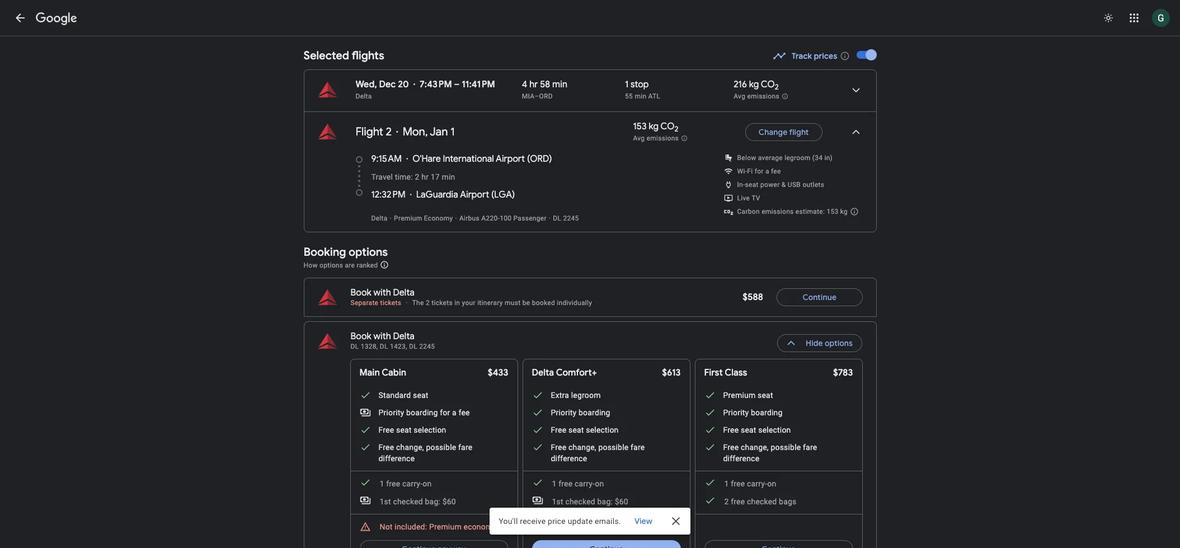 Task type: describe. For each thing, give the bounding box(es) containing it.
selection for comfort+
[[586, 426, 619, 435]]

delta up the at the bottom left of the page
[[393, 287, 415, 298]]

mon,
[[403, 125, 428, 139]]

1 free carry-on for main cabin
[[380, 479, 432, 488]]

216
[[734, 79, 748, 90]]

1 horizontal spatial your
[[629, 522, 644, 531]]

ord
[[540, 92, 553, 100]]

1 stop flight. element
[[626, 79, 649, 92]]

main
[[360, 367, 380, 379]]

a for priority boarding for a fee
[[453, 408, 457, 417]]

selection for class
[[759, 426, 792, 435]]

bags
[[780, 497, 797, 506]]

booking
[[304, 245, 346, 259]]

first class
[[705, 367, 748, 379]]

go back image
[[13, 11, 27, 25]]

extra legroom
[[551, 391, 601, 400]]

free change, possible fare difference for class
[[724, 443, 818, 463]]

priority for class
[[724, 408, 749, 417]]

continue button
[[777, 284, 863, 311]]

be
[[523, 299, 531, 307]]

learn more about booking options image
[[380, 260, 389, 269]]

1st checked bag: $60 for main cabin
[[380, 497, 456, 506]]

live tv
[[738, 194, 761, 202]]

1 tickets from the left
[[381, 299, 402, 307]]

options for hide
[[826, 338, 854, 348]]

prices
[[815, 51, 838, 61]]

below
[[738, 154, 757, 162]]

1 vertical spatial  image
[[549, 214, 551, 222]]

booking options
[[304, 245, 388, 259]]

tv
[[752, 194, 761, 202]]

economy
[[464, 522, 497, 531]]

2 vertical spatial min
[[442, 172, 455, 181]]

a220-
[[482, 214, 500, 222]]

mon, jan 1
[[403, 125, 455, 139]]

premium for premium economy
[[394, 214, 423, 222]]

delta down wed,
[[356, 92, 372, 100]]

book for book with delta
[[351, 287, 372, 298]]

wi-
[[738, 167, 748, 175]]

cheapest
[[532, 522, 566, 531]]

11:41 pm
[[462, 79, 495, 90]]

1 stop 55 min atl
[[626, 79, 661, 100]]

difference for class
[[724, 454, 760, 463]]

international
[[443, 153, 494, 165]]

2 dl from the left
[[380, 343, 388, 351]]

cabin
[[382, 367, 407, 379]]

premium seat
[[724, 391, 774, 400]]

on for cabin
[[423, 479, 432, 488]]

option
[[568, 522, 591, 531]]

$60 for cabin
[[443, 497, 456, 506]]

list containing flight 2
[[304, 70, 877, 232]]

1423,
[[390, 343, 408, 351]]

1 vertical spatial legroom
[[572, 391, 601, 400]]

min for 1 stop
[[635, 92, 647, 100]]

view button
[[626, 511, 662, 531]]

(34
[[813, 154, 823, 162]]

dec
[[379, 79, 396, 90]]

wed,
[[356, 79, 377, 90]]

book with delta
[[351, 287, 415, 298]]

power
[[761, 181, 780, 189]]

selected flights
[[304, 49, 385, 63]]

2 vertical spatial emissions
[[762, 208, 794, 216]]

delta down 12:32 pm
[[372, 214, 388, 222]]

selection for cabin
[[414, 426, 447, 435]]

travel
[[372, 172, 393, 181]]

1st checked bag: $60 for delta comfort+
[[552, 497, 629, 506]]

4 hr 58 min mia – ord
[[522, 79, 568, 100]]

2 tickets from the left
[[432, 299, 453, 307]]

mia
[[522, 92, 535, 100]]

Flight numbers DL 1328, DL 1423, DL 2245 text field
[[351, 343, 435, 351]]

58
[[540, 79, 551, 90]]

carry- for delta comfort+
[[575, 479, 595, 488]]

7:43 pm
[[420, 79, 452, 90]]

flight
[[356, 125, 383, 139]]

fee for wi-fi for a fee
[[772, 167, 782, 175]]

main cabin
[[360, 367, 407, 379]]

jan
[[430, 125, 448, 139]]

included:
[[395, 522, 427, 531]]

Departure time: 9:15 AM. text field
[[372, 153, 402, 165]]

airbus
[[460, 214, 480, 222]]

1 inside 1 stop 55 min atl
[[626, 79, 629, 90]]

comfort+
[[556, 367, 598, 379]]

standard seat
[[379, 391, 429, 400]]

co for 153 kg co
[[661, 121, 675, 132]]

$783
[[834, 367, 854, 379]]

live
[[738, 194, 750, 202]]

in-seat power & usb outlets
[[738, 181, 825, 189]]

wed, dec 20
[[356, 79, 409, 90]]

boarding for delta comfort+
[[579, 408, 611, 417]]

free seat selection for main cabin
[[379, 426, 447, 435]]

hide options
[[807, 338, 854, 348]]

track
[[792, 51, 813, 61]]

(lga)
[[492, 189, 515, 200]]

2245
[[420, 343, 435, 351]]

(ord)
[[527, 153, 552, 165]]

bag: for comfort+
[[598, 497, 613, 506]]

avg emissions for 216
[[734, 92, 780, 100]]

flight on wednesday, december 20. leaves miami international airport at 7:43 pm on wednesday, december 20 and arrives at o'hare international airport at 11:41 pm on wednesday, december 20. element
[[356, 79, 495, 90]]

matching
[[593, 522, 627, 531]]

learn more about tracked prices image
[[840, 51, 850, 61]]

emissions for 153 kg co
[[647, 134, 679, 142]]

economy
[[424, 214, 453, 222]]

class
[[725, 367, 748, 379]]

20
[[398, 79, 409, 90]]

how
[[304, 261, 318, 269]]

on for class
[[768, 479, 777, 488]]

dl 2245
[[553, 214, 579, 222]]

estimate:
[[796, 208, 825, 216]]

Departure time: 7:43 PM. text field
[[420, 79, 452, 90]]

book with delta dl 1328, dl 1423, dl 2245
[[351, 331, 435, 351]]

2 vertical spatial kg
[[841, 208, 848, 216]]

usb
[[788, 181, 801, 189]]

with for book with delta
[[374, 287, 391, 298]]

priority boarding for comfort+
[[551, 408, 611, 417]]

2 inside 153 kg co 2
[[675, 124, 679, 134]]

1 dl from the left
[[351, 343, 359, 351]]

you'll receive price update emails.
[[499, 517, 621, 526]]

continue
[[803, 292, 837, 302]]

priority boarding for class
[[724, 408, 783, 417]]

possible for delta comfort+
[[599, 443, 629, 452]]

first
[[705, 367, 723, 379]]

1st for comfort+
[[552, 497, 564, 506]]

delta up extra at left
[[532, 367, 554, 379]]

fare for $433
[[459, 443, 473, 452]]

2 inside 216 kg co 2
[[775, 82, 779, 92]]

bag: for cabin
[[425, 497, 441, 506]]

o'hare
[[413, 153, 441, 165]]

fi
[[748, 167, 753, 175]]

$613
[[663, 367, 681, 379]]

legroom inside list
[[785, 154, 811, 162]]

1 for delta comfort+
[[552, 479, 557, 488]]

free for class
[[731, 479, 746, 488]]

track prices
[[792, 51, 838, 61]]

in-
[[738, 181, 746, 189]]

change, for delta comfort+
[[569, 443, 597, 452]]

1 free carry-on for first class
[[725, 479, 777, 488]]

standard
[[379, 391, 411, 400]]

ranked
[[357, 261, 378, 269]]

are
[[345, 261, 355, 269]]

itinerary
[[478, 299, 503, 307]]

free seat selection for first class
[[724, 426, 792, 435]]

1 vertical spatial hr
[[422, 172, 429, 181]]

book for book with delta dl 1328, dl 1423, dl 2245
[[351, 331, 372, 342]]



Task type: locate. For each thing, give the bounding box(es) containing it.
priority down extra at left
[[551, 408, 577, 417]]

premium inside list
[[394, 214, 423, 222]]

 image
[[414, 79, 416, 90], [549, 214, 551, 222]]

1 1st from the left
[[380, 497, 391, 506]]

below average legroom (34 in)
[[738, 154, 833, 162]]

separate tickets
[[351, 299, 402, 307]]

2 change, from the left
[[569, 443, 597, 452]]

2 free seat selection from the left
[[551, 426, 619, 435]]

kg inside 153 kg co 2
[[649, 121, 659, 132]]

kg inside 216 kg co 2
[[750, 79, 760, 90]]

dl left 2245
[[409, 343, 418, 351]]

3 1 free carry-on from the left
[[725, 479, 777, 488]]

2 vertical spatial options
[[826, 338, 854, 348]]

1 vertical spatial premium
[[724, 391, 756, 400]]

1 vertical spatial book
[[351, 331, 372, 342]]

free change, possible fare difference for comfort+
[[551, 443, 645, 463]]

3 on from the left
[[768, 479, 777, 488]]

avg emissions down 216 kg co 2
[[734, 92, 780, 100]]

3 checked from the left
[[748, 497, 777, 506]]

the 2 tickets in your itinerary must be booked individually
[[412, 299, 593, 307]]

premium left economy in the left top of the page
[[394, 214, 423, 222]]

1 free carry-on
[[380, 479, 432, 488], [552, 479, 604, 488], [725, 479, 777, 488]]

1 vertical spatial options
[[320, 261, 343, 269]]

0 vertical spatial  image
[[396, 125, 398, 139]]

 image
[[396, 125, 398, 139], [390, 214, 392, 222]]

change flight button
[[746, 119, 823, 146]]

1st checked bag: $60 up included:
[[380, 497, 456, 506]]

co right 216
[[761, 79, 775, 90]]

1 book from the top
[[351, 287, 372, 298]]

checked up included:
[[393, 497, 423, 506]]

priority boarding down premium seat
[[724, 408, 783, 417]]

priority down premium seat
[[724, 408, 749, 417]]

0 horizontal spatial premium
[[394, 214, 423, 222]]

checked left bags
[[748, 497, 777, 506]]

0 vertical spatial  image
[[414, 79, 416, 90]]

carry- for first class
[[748, 479, 768, 488]]

1 free change, possible fare difference from the left
[[379, 443, 473, 463]]

how options are ranked
[[304, 261, 380, 269]]

flight details. flight on wednesday, december 20. leaves miami international airport at 7:43 pm on wednesday, december 20 and arrives at o'hare international airport at 11:41 pm on wednesday, december 20. image
[[843, 77, 870, 104]]

extra
[[551, 391, 570, 400]]

flight
[[790, 127, 809, 137]]

must
[[505, 299, 521, 307]]

carry- for main cabin
[[403, 479, 423, 488]]

co inside 153 kg co 2
[[661, 121, 675, 132]]

1 vertical spatial  image
[[390, 214, 392, 222]]

2 fare from the left
[[631, 443, 645, 452]]

–
[[454, 79, 460, 90], [535, 92, 540, 100]]

1 vertical spatial co
[[661, 121, 675, 132]]

0 horizontal spatial airport
[[460, 189, 489, 200]]

1 vertical spatial airport
[[460, 189, 489, 200]]

view status
[[490, 508, 691, 535]]

co for 216 kg co
[[761, 79, 775, 90]]

0 vertical spatial airport
[[496, 153, 525, 165]]

seat inside list
[[746, 181, 759, 189]]

kg for 153
[[649, 121, 659, 132]]

bag: up not included: premium economy
[[425, 497, 441, 506]]

emissions down in-seat power & usb outlets at the top right of page
[[762, 208, 794, 216]]

2 horizontal spatial possible
[[771, 443, 802, 452]]

co inside 216 kg co 2
[[761, 79, 775, 90]]

$60 for comfort+
[[615, 497, 629, 506]]

3 boarding from the left
[[752, 408, 783, 417]]

learn more about booking options element
[[380, 259, 389, 271]]

2 horizontal spatial free change, possible fare difference
[[724, 443, 818, 463]]

free for comfort+
[[559, 479, 573, 488]]

options inside dropdown button
[[826, 338, 854, 348]]

2 1 free carry-on from the left
[[552, 479, 604, 488]]

2 bag: from the left
[[598, 497, 613, 506]]

216 kg co 2
[[734, 79, 779, 92]]

travel time: 2 hr 17 min
[[372, 172, 455, 181]]

co
[[761, 79, 775, 90], [661, 121, 675, 132]]

free
[[387, 479, 401, 488], [559, 479, 573, 488], [731, 479, 746, 488], [731, 497, 746, 506]]

cheapest option matching your search
[[532, 522, 670, 531]]

checked for delta comfort+
[[566, 497, 596, 506]]

boarding for first class
[[752, 408, 783, 417]]

0 horizontal spatial selection
[[414, 426, 447, 435]]

avg for 216
[[734, 92, 746, 100]]

on up emails.
[[595, 479, 604, 488]]

avg emissions for 153
[[634, 134, 679, 142]]

0 vertical spatial 153
[[634, 121, 647, 132]]

fee for priority boarding for a fee
[[459, 408, 470, 417]]

0 horizontal spatial for
[[440, 408, 450, 417]]

0 vertical spatial with
[[374, 287, 391, 298]]

1 vertical spatial min
[[635, 92, 647, 100]]

carry- up 2 free checked bags
[[748, 479, 768, 488]]

with for book with delta dl 1328, dl 1423, dl 2245
[[374, 331, 391, 342]]

min inside 4 hr 58 min mia – ord
[[553, 79, 568, 90]]

1 priority boarding from the left
[[551, 408, 611, 417]]

0 vertical spatial avg emissions
[[734, 92, 780, 100]]

0 horizontal spatial min
[[442, 172, 455, 181]]

difference for comfort+
[[551, 454, 588, 463]]

boarding down extra legroom
[[579, 408, 611, 417]]

3 dl from the left
[[409, 343, 418, 351]]

– inside 4 hr 58 min mia – ord
[[535, 92, 540, 100]]

o'hare international airport (ord)
[[413, 153, 552, 165]]

priority down standard
[[379, 408, 405, 417]]

difference for cabin
[[379, 454, 415, 463]]

0 horizontal spatial free change, possible fare difference
[[379, 443, 473, 463]]

for for fi
[[755, 167, 764, 175]]

1st for cabin
[[380, 497, 391, 506]]

2 horizontal spatial boarding
[[752, 408, 783, 417]]

3 possible from the left
[[771, 443, 802, 452]]

0 horizontal spatial  image
[[414, 79, 416, 90]]

0 horizontal spatial change,
[[396, 443, 424, 452]]

1 horizontal spatial difference
[[551, 454, 588, 463]]

0 vertical spatial avg
[[734, 92, 746, 100]]

carbon emissions estimate: 153 kg
[[738, 208, 848, 216]]

price
[[548, 517, 566, 526]]

in)
[[825, 154, 833, 162]]

3 fare from the left
[[804, 443, 818, 452]]

free seat selection down extra legroom
[[551, 426, 619, 435]]

17
[[431, 172, 440, 181]]

&
[[782, 181, 787, 189]]

7:43 pm – 11:41 pm
[[420, 79, 495, 90]]

fare for $613
[[631, 443, 645, 452]]

booked
[[532, 299, 555, 307]]

change, down extra legroom
[[569, 443, 597, 452]]

on up 2 free checked bags
[[768, 479, 777, 488]]

layover (1 of 1) is a 55 min layover at hartsfield-jackson atlanta international airport in atlanta. element
[[626, 92, 729, 101]]

2 boarding from the left
[[579, 408, 611, 417]]

1 horizontal spatial possible
[[599, 443, 629, 452]]

book inside book with delta dl 1328, dl 1423, dl 2245
[[351, 331, 372, 342]]

2 on from the left
[[595, 479, 604, 488]]

min right 58
[[553, 79, 568, 90]]

priority boarding down extra legroom
[[551, 408, 611, 417]]

2 horizontal spatial checked
[[748, 497, 777, 506]]

priority boarding for a fee
[[379, 408, 470, 417]]

dl
[[351, 343, 359, 351], [380, 343, 388, 351], [409, 343, 418, 351]]

avg down 153 kg co 2
[[634, 134, 645, 142]]

free seat selection down the 'priority boarding for a fee'
[[379, 426, 447, 435]]

0 horizontal spatial  image
[[390, 214, 392, 222]]

fare
[[459, 443, 473, 452], [631, 443, 645, 452], [804, 443, 818, 452]]

possible for first class
[[771, 443, 802, 452]]

588 US dollars text field
[[743, 292, 764, 303]]

0 vertical spatial co
[[761, 79, 775, 90]]

1 change, from the left
[[396, 443, 424, 452]]

153 down 1 stop 55 min atl
[[634, 121, 647, 132]]

carbon emissions estimate: 153 kilograms element
[[738, 208, 848, 216]]

airport
[[496, 153, 525, 165], [460, 189, 489, 200]]

carry- up included:
[[403, 479, 423, 488]]

your left search
[[629, 522, 644, 531]]

1 free seat selection from the left
[[379, 426, 447, 435]]

view
[[635, 516, 653, 526]]

1 horizontal spatial 1st
[[552, 497, 564, 506]]

1 horizontal spatial priority boarding
[[724, 408, 783, 417]]

1 horizontal spatial boarding
[[579, 408, 611, 417]]

wi-fi for a fee
[[738, 167, 782, 175]]

2 selection from the left
[[586, 426, 619, 435]]

carry- up update
[[575, 479, 595, 488]]

2 book from the top
[[351, 331, 372, 342]]

1 vertical spatial avg emissions
[[634, 134, 679, 142]]

co down "layover (1 of 1) is a 55 min layover at hartsfield-jackson atlanta international airport in atlanta." element
[[661, 121, 675, 132]]

1 fare from the left
[[459, 443, 473, 452]]

1 bag: from the left
[[425, 497, 441, 506]]

first checked bag costs 60 us dollars element up update
[[532, 495, 629, 507]]

1 passenger, change number of passengers. image
[[378, 17, 462, 44]]

0 vertical spatial book
[[351, 287, 372, 298]]

min for 4 hr 58 min
[[553, 79, 568, 90]]

with inside book with delta dl 1328, dl 1423, dl 2245
[[374, 331, 391, 342]]

2 horizontal spatial free seat selection
[[724, 426, 792, 435]]

book up the 1328,
[[351, 331, 372, 342]]

boarding down the standard seat
[[407, 408, 438, 417]]

4
[[522, 79, 528, 90]]

delta up 1423,
[[393, 331, 415, 342]]

options right hide
[[826, 338, 854, 348]]

passenger
[[514, 214, 547, 222]]

outlets
[[803, 181, 825, 189]]

checked for main cabin
[[393, 497, 423, 506]]

priority for cabin
[[379, 408, 405, 417]]

on for comfort+
[[595, 479, 604, 488]]

time:
[[395, 172, 413, 181]]

2 horizontal spatial options
[[826, 338, 854, 348]]

1st up "not"
[[380, 497, 391, 506]]

1 right the jan on the left top
[[451, 125, 455, 139]]

1 horizontal spatial 1 free carry-on
[[552, 479, 604, 488]]

your
[[462, 299, 476, 307], [629, 522, 644, 531]]

2 horizontal spatial difference
[[724, 454, 760, 463]]

premium right included:
[[429, 522, 462, 531]]

with up the dl 1328, dl 1423, dl 2245 text field
[[374, 331, 391, 342]]

1 horizontal spatial airport
[[496, 153, 525, 165]]

1 horizontal spatial fee
[[772, 167, 782, 175]]

with up separate tickets
[[374, 287, 391, 298]]

first checked bag costs 60 us dollars element
[[360, 495, 456, 507], [532, 495, 629, 507]]

2 checked from the left
[[566, 497, 596, 506]]

0 vertical spatial premium
[[394, 214, 423, 222]]

1 1st checked bag: $60 from the left
[[380, 497, 456, 506]]

separate
[[351, 299, 379, 307]]

fare for $783
[[804, 443, 818, 452]]

dl left the 1328,
[[351, 343, 359, 351]]

first checked bag costs 60 us dollars element for main cabin
[[360, 495, 456, 507]]

kg right estimate:
[[841, 208, 848, 216]]

2 $60 from the left
[[615, 497, 629, 506]]

a for wi-fi for a fee
[[766, 167, 770, 175]]

options down booking
[[320, 261, 343, 269]]

1 horizontal spatial dl
[[380, 343, 388, 351]]

1 vertical spatial for
[[440, 408, 450, 417]]

2 1st checked bag: $60 from the left
[[552, 497, 629, 506]]

1 1 free carry-on from the left
[[380, 479, 432, 488]]

2 priority from the left
[[551, 408, 577, 417]]

2 free change, possible fare difference from the left
[[551, 443, 645, 463]]

priority for comfort+
[[551, 408, 577, 417]]

min right the 17
[[442, 172, 455, 181]]

for for boarding
[[440, 408, 450, 417]]

free up "not"
[[387, 479, 401, 488]]

kg right 216
[[750, 79, 760, 90]]

0 vertical spatial options
[[349, 245, 388, 259]]

0 horizontal spatial tickets
[[381, 299, 402, 307]]

1 horizontal spatial on
[[595, 479, 604, 488]]

Arrival time: 11:41 PM. text field
[[462, 79, 495, 90]]

hr right 4
[[530, 79, 538, 90]]

2 priority boarding from the left
[[724, 408, 783, 417]]

tickets
[[381, 299, 402, 307], [432, 299, 453, 307]]

free seat selection down premium seat
[[724, 426, 792, 435]]

1 selection from the left
[[414, 426, 447, 435]]

kg for 216
[[750, 79, 760, 90]]

delta comfort+
[[532, 367, 598, 379]]

premium down class
[[724, 391, 756, 400]]

1 free carry-on up included:
[[380, 479, 432, 488]]

change, down premium seat
[[741, 443, 769, 452]]

0 horizontal spatial checked
[[393, 497, 423, 506]]

2 horizontal spatial fare
[[804, 443, 818, 452]]

airport left the (ord)
[[496, 153, 525, 165]]

1 with from the top
[[374, 287, 391, 298]]

avg emissions down 153 kg co 2
[[634, 134, 679, 142]]

1 boarding from the left
[[407, 408, 438, 417]]

1 horizontal spatial free seat selection
[[551, 426, 619, 435]]

1 horizontal spatial  image
[[396, 125, 398, 139]]

total duration 4 hr 58 min. element
[[522, 79, 626, 92]]

1st up price
[[552, 497, 564, 506]]

emissions down 216 kg co 2
[[748, 92, 780, 100]]

kg down atl
[[649, 121, 659, 132]]

emissions for 216 kg co
[[748, 92, 780, 100]]

$60
[[443, 497, 456, 506], [615, 497, 629, 506]]

airport up airbus
[[460, 189, 489, 200]]

3 free seat selection from the left
[[724, 426, 792, 435]]

0 horizontal spatial free seat selection
[[379, 426, 447, 435]]

tickets down "book with delta"
[[381, 299, 402, 307]]

1 carry- from the left
[[403, 479, 423, 488]]

for inside list
[[755, 167, 764, 175]]

2 1st from the left
[[552, 497, 564, 506]]

1 up 55
[[626, 79, 629, 90]]

free for cabin
[[387, 479, 401, 488]]

1 horizontal spatial –
[[535, 92, 540, 100]]

hr inside 4 hr 58 min mia – ord
[[530, 79, 538, 90]]

0 horizontal spatial on
[[423, 479, 432, 488]]

first checked bag costs 60 us dollars element up included:
[[360, 495, 456, 507]]

average
[[759, 154, 783, 162]]

2 horizontal spatial priority
[[724, 408, 749, 417]]

free up 2 free checked bags
[[731, 479, 746, 488]]

legroom left (34
[[785, 154, 811, 162]]

Arrival time: 12:32 PM. text field
[[372, 189, 406, 200]]

0 vertical spatial hr
[[530, 79, 538, 90]]

possible for main cabin
[[426, 443, 457, 452]]

1 priority from the left
[[379, 408, 405, 417]]

0 horizontal spatial 153
[[634, 121, 647, 132]]

boarding
[[407, 408, 438, 417], [579, 408, 611, 417], [752, 408, 783, 417]]

 image left dl 2245 on the top left of the page
[[549, 214, 551, 222]]

the
[[412, 299, 424, 307]]

bag: up emails.
[[598, 497, 613, 506]]

options up ranked
[[349, 245, 388, 259]]

book
[[351, 287, 372, 298], [351, 331, 372, 342]]

2 possible from the left
[[599, 443, 629, 452]]

boarding for main cabin
[[407, 408, 438, 417]]

1 horizontal spatial avg emissions
[[734, 92, 780, 100]]

1 possible from the left
[[426, 443, 457, 452]]

checked up update
[[566, 497, 596, 506]]

tickets left "in"
[[432, 299, 453, 307]]

options for booking
[[349, 245, 388, 259]]

2 vertical spatial premium
[[429, 522, 462, 531]]

2 with from the top
[[374, 331, 391, 342]]

emissions down 153 kg co 2
[[647, 134, 679, 142]]

3 carry- from the left
[[748, 479, 768, 488]]

hr left the 17
[[422, 172, 429, 181]]

free left bags
[[731, 497, 746, 506]]

a inside list
[[766, 167, 770, 175]]

3 change, from the left
[[741, 443, 769, 452]]

0 horizontal spatial 1st
[[380, 497, 391, 506]]

0 vertical spatial a
[[766, 167, 770, 175]]

1 up price
[[552, 479, 557, 488]]

with
[[374, 287, 391, 298], [374, 331, 391, 342]]

not
[[380, 522, 393, 531]]

12:32 pm
[[372, 189, 406, 200]]

2 first checked bag costs 60 us dollars element from the left
[[532, 495, 629, 507]]

1 horizontal spatial a
[[766, 167, 770, 175]]

2 horizontal spatial min
[[635, 92, 647, 100]]

laguardia airport (lga)
[[416, 189, 515, 200]]

carry-
[[403, 479, 423, 488], [575, 479, 595, 488], [748, 479, 768, 488]]

55
[[626, 92, 633, 100]]

3 difference from the left
[[724, 454, 760, 463]]

possible
[[426, 443, 457, 452], [599, 443, 629, 452], [771, 443, 802, 452]]

change, for main cabin
[[396, 443, 424, 452]]

options for how
[[320, 261, 343, 269]]

free up you'll receive price update emails.
[[559, 479, 573, 488]]

1 horizontal spatial $60
[[615, 497, 629, 506]]

2 free checked bags
[[725, 497, 797, 506]]

1 horizontal spatial  image
[[549, 214, 551, 222]]

None text field
[[813, 0, 877, 45]]

1 horizontal spatial hr
[[530, 79, 538, 90]]

1 free carry-on up update
[[552, 479, 604, 488]]

1 up 2 free checked bags
[[725, 479, 729, 488]]

1 difference from the left
[[379, 454, 415, 463]]

3 priority from the left
[[724, 408, 749, 417]]

0 vertical spatial –
[[454, 79, 460, 90]]

0 horizontal spatial bag:
[[425, 497, 441, 506]]

1 for main cabin
[[380, 479, 384, 488]]

1 horizontal spatial avg
[[734, 92, 746, 100]]

selection down the 'priority boarding for a fee'
[[414, 426, 447, 435]]

2 carry- from the left
[[575, 479, 595, 488]]

avg down 216
[[734, 92, 746, 100]]

min inside 1 stop 55 min atl
[[635, 92, 647, 100]]

1 for first class
[[725, 479, 729, 488]]

dl right the 1328,
[[380, 343, 388, 351]]

first checked bag costs 60 us dollars element for delta comfort+
[[532, 495, 629, 507]]

change,
[[396, 443, 424, 452], [569, 443, 597, 452], [741, 443, 769, 452]]

1 horizontal spatial first checked bag costs 60 us dollars element
[[532, 495, 629, 507]]

emissions
[[748, 92, 780, 100], [647, 134, 679, 142], [762, 208, 794, 216]]

bag:
[[425, 497, 441, 506], [598, 497, 613, 506]]

hide
[[807, 338, 824, 348]]

1 horizontal spatial fare
[[631, 443, 645, 452]]

2 horizontal spatial kg
[[841, 208, 848, 216]]

for
[[755, 167, 764, 175], [440, 408, 450, 417]]

stop
[[631, 79, 649, 90]]

legroom down comfort+
[[572, 391, 601, 400]]

change, for first class
[[741, 443, 769, 452]]

0 vertical spatial legroom
[[785, 154, 811, 162]]

min down 1 stop flight. element
[[635, 92, 647, 100]]

receive
[[520, 517, 546, 526]]

1 horizontal spatial legroom
[[785, 154, 811, 162]]

0 horizontal spatial legroom
[[572, 391, 601, 400]]

not included: premium economy
[[380, 522, 497, 531]]

2 horizontal spatial carry-
[[748, 479, 768, 488]]

0 horizontal spatial options
[[320, 261, 343, 269]]

0 horizontal spatial –
[[454, 79, 460, 90]]

1 horizontal spatial carry-
[[575, 479, 595, 488]]

153 right estimate:
[[827, 208, 839, 216]]

 image for mon, jan 1
[[396, 125, 398, 139]]

boarding down premium seat
[[752, 408, 783, 417]]

selected
[[304, 49, 349, 63]]

carbon
[[738, 208, 760, 216]]

0 horizontal spatial your
[[462, 299, 476, 307]]

selection down premium seat
[[759, 426, 792, 435]]

1 vertical spatial kg
[[649, 121, 659, 132]]

0 horizontal spatial priority
[[379, 408, 405, 417]]

change appearance image
[[1096, 4, 1123, 31]]

avg for 153
[[634, 134, 645, 142]]

1 vertical spatial a
[[453, 408, 457, 417]]

premium for premium seat
[[724, 391, 756, 400]]

 image for premium economy
[[390, 214, 392, 222]]

 image down 12:32 pm
[[390, 214, 392, 222]]

0 horizontal spatial avg
[[634, 134, 645, 142]]

1 horizontal spatial kg
[[750, 79, 760, 90]]

 image left mon,
[[396, 125, 398, 139]]

0 vertical spatial emissions
[[748, 92, 780, 100]]

0 horizontal spatial a
[[453, 408, 457, 417]]

list
[[304, 70, 877, 232]]

your right "in"
[[462, 299, 476, 307]]

individually
[[557, 299, 593, 307]]

1 free carry-on up 2 free checked bags
[[725, 479, 777, 488]]

change, down the 'priority boarding for a fee'
[[396, 443, 424, 452]]

delta inside book with delta dl 1328, dl 1423, dl 2245
[[393, 331, 415, 342]]

1 up "not"
[[380, 479, 384, 488]]

on up not included: premium economy
[[423, 479, 432, 488]]

153 inside 153 kg co 2
[[634, 121, 647, 132]]

1 free carry-on for delta comfort+
[[552, 479, 604, 488]]

$433
[[488, 367, 509, 379]]

free change, possible fare difference for cabin
[[379, 443, 473, 463]]

1 horizontal spatial 153
[[827, 208, 839, 216]]

$60 up not included: premium economy
[[443, 497, 456, 506]]

priority boarding
[[551, 408, 611, 417], [724, 408, 783, 417]]

1 horizontal spatial change,
[[569, 443, 597, 452]]

free change, possible fare difference
[[379, 443, 473, 463], [551, 443, 645, 463], [724, 443, 818, 463]]

0 vertical spatial kg
[[750, 79, 760, 90]]

book up separate
[[351, 287, 372, 298]]

2 difference from the left
[[551, 454, 588, 463]]

1 vertical spatial your
[[629, 522, 644, 531]]

emails.
[[595, 517, 621, 526]]

selection down extra legroom
[[586, 426, 619, 435]]

1 checked from the left
[[393, 497, 423, 506]]

3 free change, possible fare difference from the left
[[724, 443, 818, 463]]

 image right 20
[[414, 79, 416, 90]]

1 $60 from the left
[[443, 497, 456, 506]]

free seat selection for delta comfort+
[[551, 426, 619, 435]]

1 vertical spatial 153
[[827, 208, 839, 216]]

in
[[455, 299, 460, 307]]

min
[[553, 79, 568, 90], [635, 92, 647, 100], [442, 172, 455, 181]]

3 selection from the left
[[759, 426, 792, 435]]

avg emissions
[[734, 92, 780, 100], [634, 134, 679, 142]]

0 vertical spatial your
[[462, 299, 476, 307]]

1st checked bag: $60 up view status
[[552, 497, 629, 506]]

1 first checked bag costs 60 us dollars element from the left
[[360, 495, 456, 507]]

1 on from the left
[[423, 479, 432, 488]]

$60 up emails.
[[615, 497, 629, 506]]

1 vertical spatial –
[[535, 92, 540, 100]]

search
[[646, 522, 670, 531]]



Task type: vqa. For each thing, say whether or not it's contained in the screenshot.
11
no



